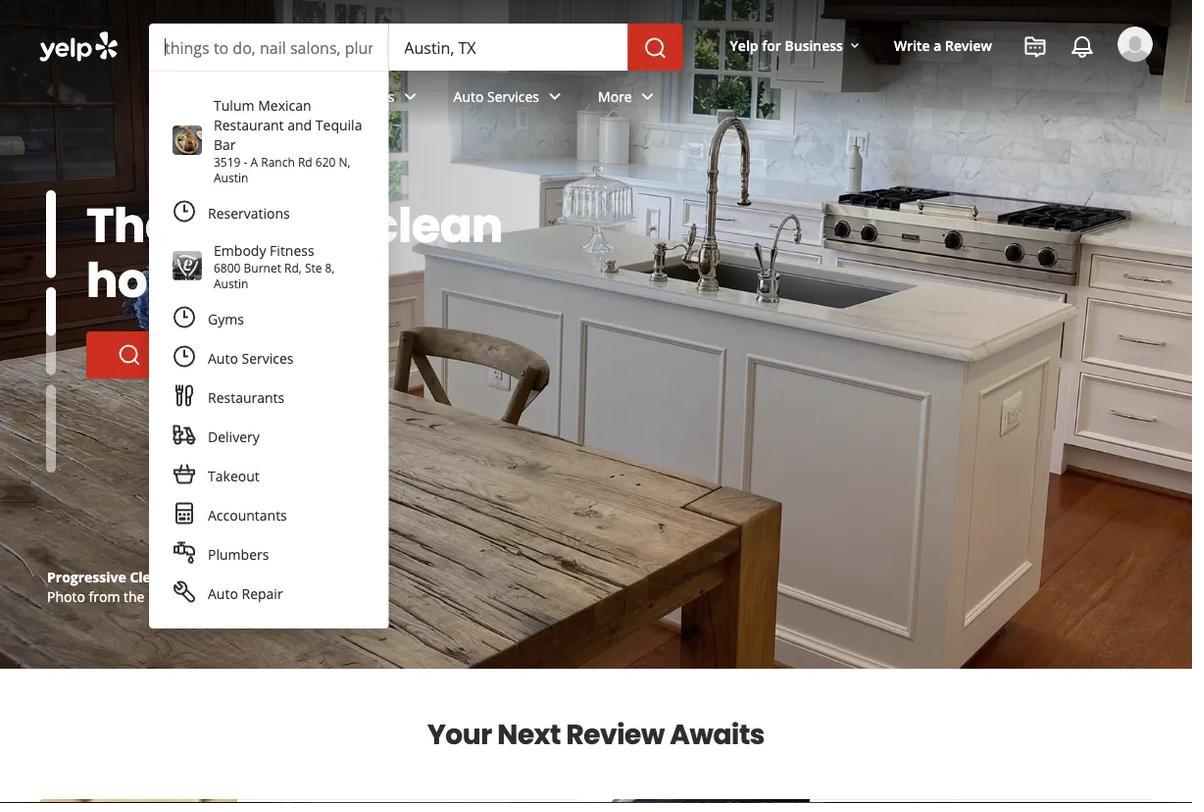 Task type: locate. For each thing, give the bounding box(es) containing it.
16 chevron down v2 image
[[847, 38, 863, 54]]

24 clock v2 image inside reservations link
[[173, 200, 196, 223]]

a up 8,
[[329, 192, 361, 258]]

a
[[934, 36, 942, 54], [329, 192, 361, 258]]

restaurants link up bar
[[149, 71, 285, 128]]

24 clock v2 image down 24 clock v2 icon
[[173, 345, 196, 368]]

review inside user actions element
[[946, 36, 993, 54]]

2 24 clock v2 image from the top
[[173, 345, 196, 368]]

1 vertical spatial a
[[329, 192, 361, 258]]

24 chevron down v2 image left more
[[543, 85, 567, 108]]

auto down gyms
[[208, 349, 238, 367]]

progressive cleaning photo from the business owner
[[47, 567, 249, 606]]

1 horizontal spatial a
[[934, 36, 942, 54]]

services up tequila
[[343, 87, 395, 106]]

tequila
[[316, 115, 362, 134]]

restaurants inside business categories element
[[165, 87, 242, 106]]

24 delivery v2 image
[[173, 423, 196, 447]]

auto services
[[454, 87, 539, 106], [208, 349, 294, 367]]

progressive cleaning link
[[47, 567, 189, 586]]

24 chevron down v2 image
[[399, 85, 422, 108], [543, 85, 567, 108]]

1 select slide image from the top
[[46, 190, 56, 278]]

Near text field
[[404, 36, 613, 58]]

services
[[343, 87, 395, 106], [487, 87, 539, 106], [242, 349, 294, 367]]

auto for the bottommost auto services link
[[208, 349, 238, 367]]

auto repair
[[208, 584, 283, 603]]

restaurants up delivery
[[208, 388, 285, 407]]

fitness
[[270, 241, 314, 259]]

auto repair link
[[161, 574, 377, 613]]

24 clock v2 image for reservations
[[173, 200, 196, 223]]

home up tequila
[[300, 87, 339, 106]]

auto services link down near field
[[438, 71, 583, 128]]

delivery link
[[161, 417, 377, 456]]

services for home services link
[[343, 87, 395, 106]]

takeout
[[208, 466, 260, 485]]

a inside the gift of a clean home
[[329, 192, 361, 258]]

select slide image
[[46, 190, 56, 278], [46, 249, 56, 337]]

auto
[[454, 87, 484, 106], [208, 349, 238, 367], [208, 584, 238, 603]]

8,
[[325, 259, 335, 276]]

clean
[[370, 192, 503, 258]]

0 vertical spatial auto services link
[[438, 71, 583, 128]]

24 clock v2 image for auto services
[[173, 345, 196, 368]]

2 austin from the top
[[214, 275, 248, 291]]

1 horizontal spatial home
[[300, 87, 339, 106]]

24 auto repair v2 image
[[173, 580, 196, 604]]

0 vertical spatial a
[[934, 36, 942, 54]]

0 vertical spatial auto
[[454, 87, 484, 106]]

services down gyms link
[[242, 349, 294, 367]]

24 chevron down v2 image inside more 'link'
[[636, 85, 660, 108]]

2 select slide image from the top
[[46, 249, 56, 337]]

0 vertical spatial restaurants
[[165, 87, 242, 106]]

home cleaner
[[149, 344, 258, 366]]

0 vertical spatial auto services
[[454, 87, 539, 106]]

delivery
[[208, 427, 260, 446]]

home services
[[300, 87, 395, 106]]

24 clock v2 image
[[173, 200, 196, 223], [173, 345, 196, 368]]

24 chevron down v2 image right more
[[636, 85, 660, 108]]

review for next
[[566, 715, 665, 754]]

0 vertical spatial restaurants link
[[149, 71, 285, 128]]

24 clock v2 image left reservations
[[173, 200, 196, 223]]

None field
[[165, 36, 373, 58], [404, 36, 613, 58], [165, 36, 373, 58]]

bar
[[214, 135, 236, 153]]

austin
[[214, 169, 248, 185], [214, 275, 248, 291]]

auto for auto repair link
[[208, 584, 238, 603]]

review right write
[[946, 36, 993, 54]]

24 chevron down v2 image right home services
[[399, 85, 422, 108]]

auto down near field
[[454, 87, 484, 106]]

1 24 clock v2 image from the top
[[173, 200, 196, 223]]

0 vertical spatial review
[[946, 36, 993, 54]]

1 horizontal spatial review
[[946, 36, 993, 54]]

restaurants link
[[149, 71, 285, 128], [161, 378, 377, 417]]

services down near field
[[487, 87, 539, 106]]

0 horizontal spatial a
[[329, 192, 361, 258]]

1 horizontal spatial auto services
[[454, 87, 539, 106]]

progressive
[[47, 567, 126, 586]]

-
[[244, 153, 248, 170]]

the
[[124, 587, 145, 606]]

gift
[[183, 192, 264, 258]]

24 chevron down v2 image for home services
[[399, 85, 422, 108]]

1 horizontal spatial auto services link
[[438, 71, 583, 128]]

1 vertical spatial auto services
[[208, 349, 294, 367]]

home
[[300, 87, 339, 106], [149, 344, 195, 366]]

auto services down near field
[[454, 87, 539, 106]]

6800
[[214, 259, 241, 276]]

2 24 chevron down v2 image from the left
[[543, 85, 567, 108]]

business categories element
[[149, 71, 1153, 128]]

a right write
[[934, 36, 942, 54]]

24 chevron down v2 image up restaurant at the left of the page
[[245, 85, 269, 108]]

0 horizontal spatial 24 chevron down v2 image
[[245, 85, 269, 108]]

24 chevron down v2 image inside auto services link
[[543, 85, 567, 108]]

review right the next in the bottom of the page
[[566, 715, 665, 754]]

austin inside 'tulum mexican restaurant and tequila bar 3519 - a ranch rd 620 n, austin'
[[214, 169, 248, 185]]

1 horizontal spatial 24 chevron down v2 image
[[543, 85, 567, 108]]

auto services link down gyms
[[161, 338, 377, 378]]

restaurants
[[165, 87, 242, 106], [208, 388, 285, 407]]

yelp for business
[[730, 36, 843, 54]]

  text field
[[165, 36, 373, 58]]

24 chevron down v2 image
[[245, 85, 269, 108], [636, 85, 660, 108]]

restaurant
[[214, 115, 284, 134]]

1 24 chevron down v2 image from the left
[[399, 85, 422, 108]]

for
[[762, 36, 782, 54]]

0 horizontal spatial 24 chevron down v2 image
[[399, 85, 422, 108]]

none field near
[[404, 36, 613, 58]]

1 vertical spatial austin
[[214, 275, 248, 291]]

1 vertical spatial 24 clock v2 image
[[173, 345, 196, 368]]

repair
[[242, 584, 283, 603]]

2 24 chevron down v2 image from the left
[[636, 85, 660, 108]]

auto right '24 auto repair v2' "icon"
[[208, 584, 238, 603]]

n,
[[339, 153, 351, 170]]

restaurants link up delivery
[[161, 378, 377, 417]]

3519
[[214, 153, 241, 170]]

tulum mexican restaurant and tequila bar 3519 - a ranch rd 620 n, austin
[[214, 96, 362, 185]]

restaurants up bar
[[165, 87, 242, 106]]

review
[[946, 36, 993, 54], [566, 715, 665, 754]]

0 horizontal spatial auto services link
[[161, 338, 377, 378]]

0 vertical spatial home
[[300, 87, 339, 106]]

0 horizontal spatial services
[[242, 349, 294, 367]]

1 vertical spatial review
[[566, 715, 665, 754]]

austin left a
[[214, 169, 248, 185]]

the
[[86, 192, 174, 258]]

2 vertical spatial auto
[[208, 584, 238, 603]]

austin inside the embody fitness 6800 burnet rd, ste 8, austin
[[214, 275, 248, 291]]

24 clock v2 image inside auto services link
[[173, 345, 196, 368]]

0 vertical spatial 24 clock v2 image
[[173, 200, 196, 223]]

photo
[[47, 587, 85, 606]]

austin down embody
[[214, 275, 248, 291]]

0 horizontal spatial review
[[566, 715, 665, 754]]

1 austin from the top
[[214, 169, 248, 185]]

1 horizontal spatial services
[[343, 87, 395, 106]]

1 vertical spatial auto
[[208, 349, 238, 367]]

services inside home services link
[[343, 87, 395, 106]]

notifications image
[[1071, 35, 1095, 59]]

2 horizontal spatial services
[[487, 87, 539, 106]]

yelp for business button
[[722, 27, 871, 63]]

embody fitness 6800 burnet rd, ste 8, austin
[[214, 241, 335, 291]]

home down 24 clock v2 icon
[[149, 344, 195, 366]]

0 vertical spatial austin
[[214, 169, 248, 185]]

1 vertical spatial home
[[149, 344, 195, 366]]

0 horizontal spatial home
[[149, 344, 195, 366]]

cleaning
[[130, 567, 189, 586]]

None search field
[[0, 0, 1193, 660], [149, 24, 687, 71], [0, 0, 1193, 660], [149, 24, 687, 71]]

24 chevron down v2 image inside home services link
[[399, 85, 422, 108]]

auto services link
[[438, 71, 583, 128], [161, 338, 377, 378]]

home inside business categories element
[[300, 87, 339, 106]]

24 shopping v2 image
[[173, 462, 196, 486]]

auto services down gyms link
[[208, 349, 294, 367]]

ruby a. image
[[1118, 26, 1153, 62]]

takeout link
[[161, 456, 377, 495]]

auto services inside business categories element
[[454, 87, 539, 106]]

1 horizontal spatial 24 chevron down v2 image
[[636, 85, 660, 108]]

1 24 chevron down v2 image from the left
[[245, 85, 269, 108]]



Task type: describe. For each thing, give the bounding box(es) containing it.
24 chevron down v2 image for more
[[636, 85, 660, 108]]

home cleaner link
[[86, 332, 289, 379]]

reservations link
[[161, 193, 377, 232]]

24 clock v2 image
[[173, 305, 196, 329]]

accountants link
[[161, 495, 377, 535]]

services for auto services link to the top
[[487, 87, 539, 106]]

home
[[86, 247, 225, 313]]

awaits
[[670, 715, 765, 754]]

yelp
[[730, 36, 759, 54]]

your
[[428, 715, 492, 754]]

gyms
[[208, 309, 244, 328]]

1 vertical spatial auto services link
[[161, 338, 377, 378]]

and
[[288, 115, 312, 134]]

tulum
[[214, 96, 255, 114]]

photo of captain quackenbush's coffeehouse image
[[39, 799, 237, 803]]

24 search v2 image
[[118, 343, 141, 367]]

1 vertical spatial restaurants link
[[161, 378, 377, 417]]

your next review awaits
[[428, 715, 765, 754]]

home services link
[[285, 71, 438, 128]]

24 chevron down v2 image for auto services
[[543, 85, 567, 108]]

owner
[[208, 587, 249, 606]]

24 chevron down v2 image for restaurants
[[245, 85, 269, 108]]

auto inside business categories element
[[454, 87, 484, 106]]

home for home services
[[300, 87, 339, 106]]

home for home cleaner
[[149, 344, 195, 366]]

more link
[[583, 71, 675, 128]]

plumbers
[[208, 545, 269, 563]]

gyms link
[[161, 299, 377, 338]]

business
[[785, 36, 843, 54]]

next
[[498, 715, 561, 754]]

review for a
[[946, 36, 993, 54]]

mexican
[[258, 96, 311, 114]]

user actions element
[[715, 25, 1181, 145]]

write
[[894, 36, 930, 54]]

from
[[89, 587, 120, 606]]

plumbers link
[[161, 535, 377, 574]]

more
[[598, 87, 632, 106]]

rd
[[298, 153, 313, 170]]

photo of lone star air duct and chimney image
[[612, 799, 810, 803]]

rd,
[[284, 259, 302, 276]]

business
[[148, 587, 204, 606]]

0 horizontal spatial auto services
[[208, 349, 294, 367]]

accountants
[[208, 506, 287, 524]]

reservations
[[208, 204, 290, 222]]

ranch
[[261, 153, 295, 170]]

24 accountants v2 image
[[173, 502, 196, 525]]

cleaner
[[199, 344, 258, 366]]

24 food v2 image
[[173, 384, 196, 407]]

Find text field
[[165, 36, 373, 58]]

search image
[[644, 36, 668, 60]]

projects image
[[1024, 35, 1048, 59]]

write a review link
[[887, 27, 1000, 63]]

a
[[251, 153, 258, 170]]

the gift of a clean home
[[86, 192, 503, 313]]

burnet
[[244, 259, 281, 276]]

1 vertical spatial restaurants
[[208, 388, 285, 407]]

620
[[316, 153, 336, 170]]

write a review
[[894, 36, 993, 54]]

explore banner section banner
[[0, 0, 1193, 669]]

embody
[[214, 241, 266, 259]]

ste
[[305, 259, 322, 276]]

of
[[273, 192, 319, 258]]

24 plumbers v2 image
[[173, 541, 196, 564]]



Task type: vqa. For each thing, say whether or not it's contained in the screenshot.
24 clock v2 image within 'Gyms' 'link'
yes



